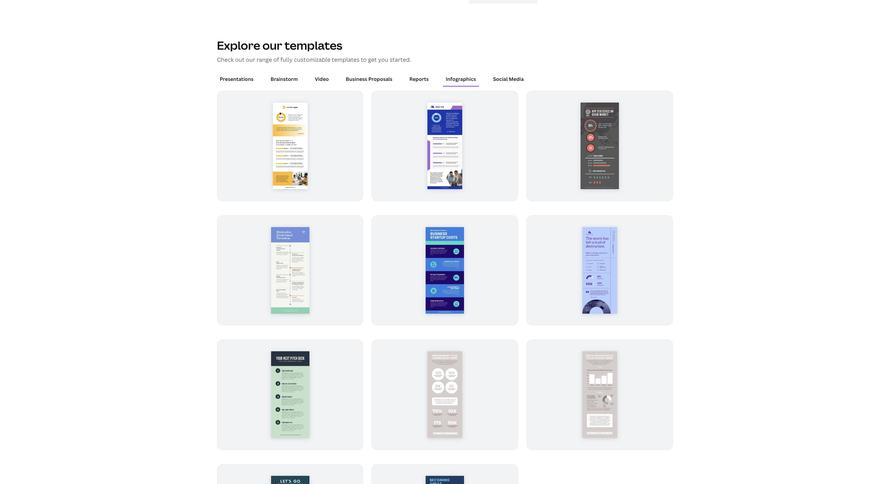 Task type: locate. For each thing, give the bounding box(es) containing it.
1 horizontal spatial our
[[263, 38, 282, 53]]

social
[[493, 76, 508, 82]]

social media
[[493, 76, 524, 82]]

business
[[346, 76, 367, 82]]

our up of
[[263, 38, 282, 53]]

business proposals
[[346, 76, 393, 82]]

video button
[[312, 72, 332, 86]]

our right out
[[246, 56, 255, 64]]

range
[[257, 56, 272, 64]]

templates up customizable
[[285, 38, 343, 53]]

to
[[361, 56, 367, 64]]

proposals
[[369, 76, 393, 82]]

infographic template white rounds big numbers solid light pink background feminine style image
[[428, 352, 463, 439]]

templates left to
[[332, 56, 360, 64]]

green and red app statistics infographics image
[[581, 103, 619, 190]]

explore
[[217, 38, 260, 53]]

out
[[235, 56, 245, 64]]

explore our templates check out our range of fully customizable templates to get you started.
[[217, 38, 411, 64]]

1 vertical spatial templates
[[332, 56, 360, 64]]

templates
[[285, 38, 343, 53], [332, 56, 360, 64]]

started.
[[390, 56, 411, 64]]

check
[[217, 56, 234, 64]]

video
[[315, 76, 329, 82]]

brainstorm button
[[268, 72, 301, 86]]

1 vertical spatial our
[[246, 56, 255, 64]]

media
[[509, 76, 524, 82]]

our
[[263, 38, 282, 53], [246, 56, 255, 64]]



Task type: describe. For each thing, give the bounding box(es) containing it.
0 vertical spatial templates
[[285, 38, 343, 53]]

get
[[368, 56, 377, 64]]

reports button
[[407, 72, 432, 86]]

yellow professional gradient app development business infographic image
[[273, 103, 308, 190]]

teal shopping charts infographic image
[[271, 477, 309, 485]]

blue entrepreneur personalities business infographic image
[[426, 477, 464, 485]]

you
[[378, 56, 388, 64]]

infographics
[[446, 76, 476, 82]]

customizable
[[294, 56, 331, 64]]

presentations button
[[217, 72, 256, 86]]

blue and purple casual corporate app development startup business infographic image
[[428, 103, 463, 190]]

blue and purple monotone minimalist storm crisis hub infographic image
[[583, 227, 618, 314]]

retro color costing business infographics image
[[426, 227, 464, 314]]

infographics button
[[443, 72, 479, 86]]

brown pitch deck slides business infographic image
[[271, 352, 309, 439]]

blue and green bold & bright project progress timeline infographic image
[[271, 227, 309, 314]]

presentations
[[220, 76, 254, 82]]

0 vertical spatial our
[[263, 38, 282, 53]]

business proposals button
[[343, 72, 395, 86]]

reports
[[410, 76, 429, 82]]

fully
[[281, 56, 293, 64]]

brainstorm
[[271, 76, 298, 82]]

of
[[273, 56, 279, 64]]

social media button
[[490, 72, 527, 86]]

0 horizontal spatial our
[[246, 56, 255, 64]]

data infographic with bar and donut charts image
[[583, 352, 618, 439]]



Task type: vqa. For each thing, say whether or not it's contained in the screenshot.
Infographics
yes



